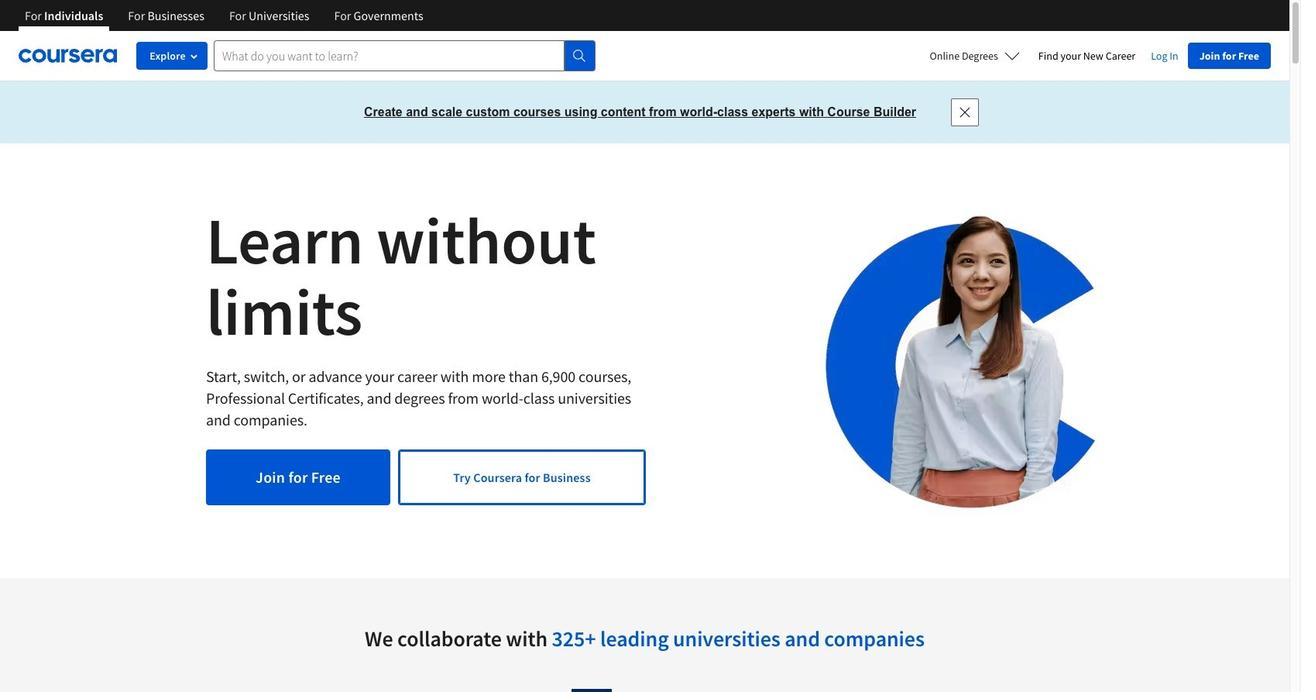 Task type: vqa. For each thing, say whether or not it's contained in the screenshot.
certificate
no



Task type: locate. For each thing, give the bounding box(es) containing it.
coursera image
[[19, 43, 117, 68]]

None search field
[[214, 40, 596, 71]]

alert
[[0, 81, 1290, 143]]

What do you want to learn? text field
[[214, 40, 565, 71]]

banner navigation
[[12, 0, 436, 43]]

university of michigan image
[[572, 689, 612, 692]]



